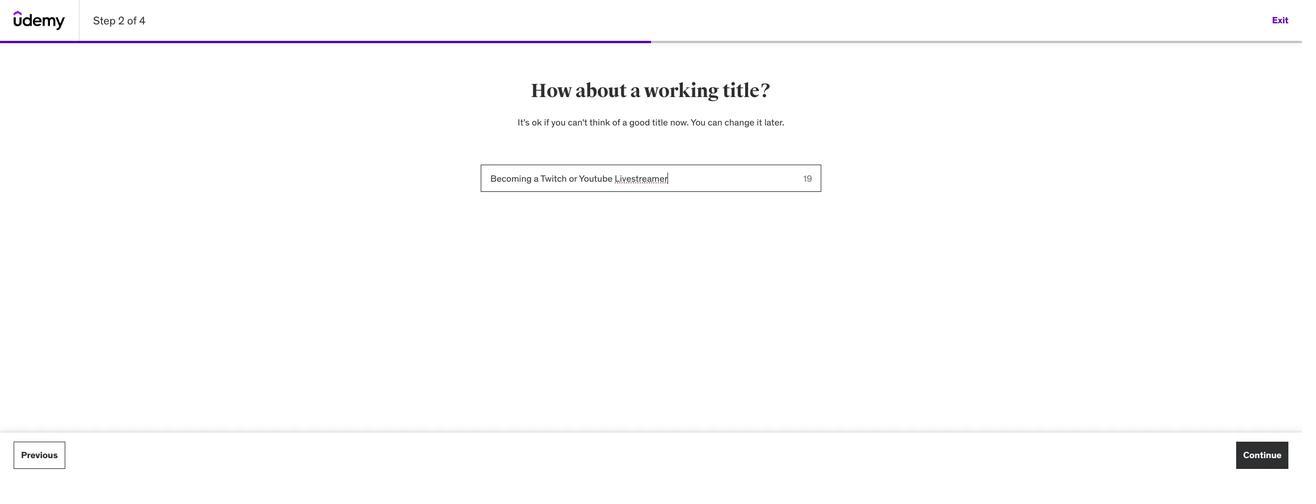Task type: locate. For each thing, give the bounding box(es) containing it.
2
[[118, 13, 125, 27]]

title
[[652, 116, 668, 128]]

1 horizontal spatial a
[[631, 79, 641, 103]]

it
[[757, 116, 763, 128]]

can
[[708, 116, 723, 128]]

1 vertical spatial a
[[623, 116, 628, 128]]

0 horizontal spatial of
[[127, 13, 137, 27]]

title?
[[723, 79, 772, 103]]

you
[[552, 116, 566, 128]]

working
[[644, 79, 720, 103]]

a up the good
[[631, 79, 641, 103]]

19
[[804, 173, 813, 184]]

can't
[[568, 116, 588, 128]]

of right 2
[[127, 13, 137, 27]]

change
[[725, 116, 755, 128]]

1 horizontal spatial of
[[613, 116, 621, 128]]

a left the good
[[623, 116, 628, 128]]

continue
[[1244, 449, 1282, 461]]

good
[[630, 116, 650, 128]]

previous
[[21, 449, 58, 461]]

how
[[531, 79, 572, 103]]

1 vertical spatial of
[[613, 116, 621, 128]]

of
[[127, 13, 137, 27], [613, 116, 621, 128]]

a
[[631, 79, 641, 103], [623, 116, 628, 128]]

udemy image
[[14, 11, 65, 30]]

of right "think"
[[613, 116, 621, 128]]

about
[[576, 79, 627, 103]]

continue button
[[1237, 442, 1289, 469]]

exit button
[[1273, 7, 1289, 34]]

how about a working title?
[[531, 79, 772, 103]]



Task type: vqa. For each thing, say whether or not it's contained in the screenshot.
How about a working title?
yes



Task type: describe. For each thing, give the bounding box(es) containing it.
now.
[[671, 116, 689, 128]]

step
[[93, 13, 116, 27]]

0 vertical spatial a
[[631, 79, 641, 103]]

it's
[[518, 116, 530, 128]]

later.
[[765, 116, 785, 128]]

ok
[[532, 116, 542, 128]]

it's ok if you can't think of a good title now. you can change it later.
[[518, 116, 785, 128]]

exit
[[1273, 14, 1289, 26]]

previous button
[[14, 442, 65, 469]]

you
[[691, 116, 706, 128]]

step 2 of 4 element
[[0, 41, 651, 43]]

step 2 of 4
[[93, 13, 146, 27]]

4
[[139, 13, 146, 27]]

if
[[544, 116, 549, 128]]

0 horizontal spatial a
[[623, 116, 628, 128]]

0 vertical spatial of
[[127, 13, 137, 27]]

e.g. Learn Photoshop CS6 from Scratch text field
[[481, 165, 795, 192]]

think
[[590, 116, 610, 128]]



